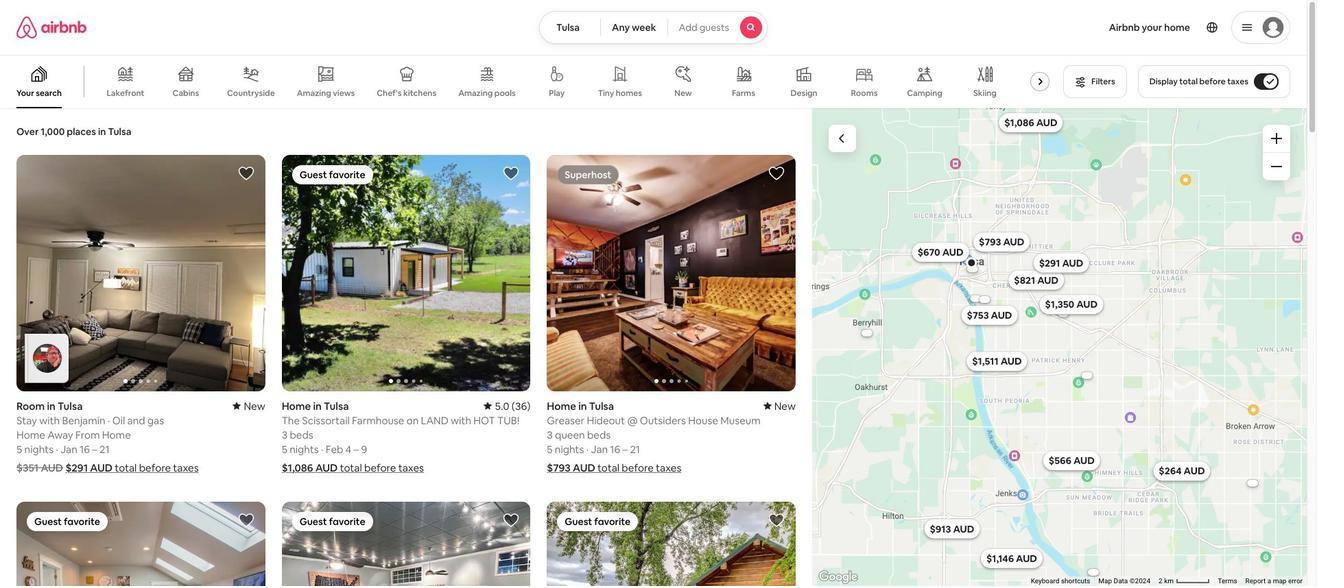 Task type: describe. For each thing, give the bounding box(es) containing it.
add to wishlist: guesthouse in tulsa image
[[238, 512, 254, 529]]

1 new place to stay image from the left
[[233, 400, 265, 413]]

add to wishlist: home in tulsa image
[[503, 165, 520, 182]]

add to wishlist: place to stay in jenks image
[[769, 512, 785, 529]]

zoom in image
[[1272, 133, 1283, 144]]

google image
[[816, 569, 861, 587]]

zoom out image
[[1272, 161, 1283, 172]]

add to wishlist: guest suite in tulsa image
[[503, 512, 520, 529]]

5.0 out of 5 average rating,  36 reviews image
[[484, 400, 531, 413]]



Task type: locate. For each thing, give the bounding box(es) containing it.
0 horizontal spatial new place to stay image
[[233, 400, 265, 413]]

the location you searched image
[[966, 257, 977, 268]]

add to wishlist: room in tulsa image
[[238, 165, 254, 182]]

new place to stay image
[[233, 400, 265, 413], [764, 400, 796, 413]]

1 horizontal spatial new place to stay image
[[764, 400, 796, 413]]

group
[[0, 55, 1065, 108], [16, 155, 265, 392], [282, 155, 531, 392], [547, 155, 796, 392], [16, 502, 265, 587], [282, 502, 531, 587], [547, 502, 796, 587]]

None search field
[[539, 11, 768, 44]]

add to wishlist: home in tulsa image
[[769, 165, 785, 182]]

profile element
[[784, 0, 1291, 55]]

google map
showing 22 stays. region
[[813, 108, 1307, 587]]

2 new place to stay image from the left
[[764, 400, 796, 413]]



Task type: vqa. For each thing, say whether or not it's contained in the screenshot.
dance
no



